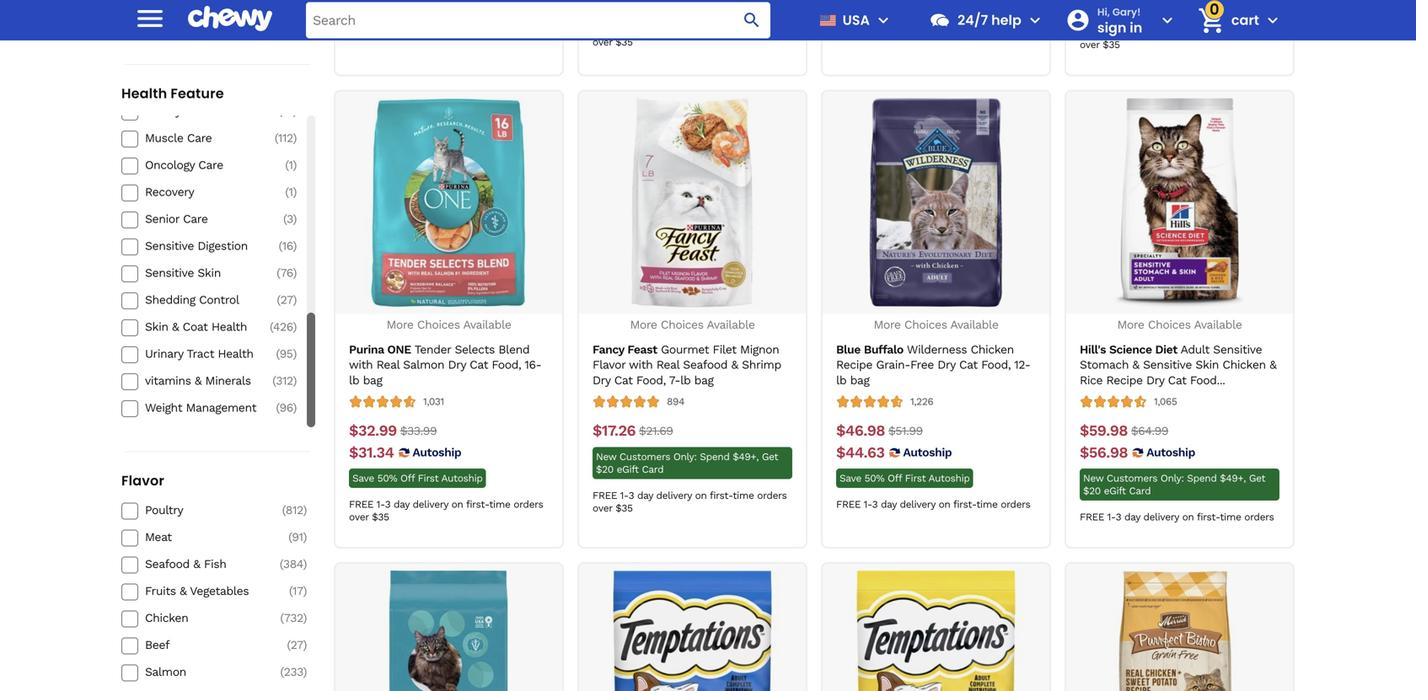 Task type: vqa. For each thing, say whether or not it's contained in the screenshot.
middle Skin
yes



Task type: locate. For each thing, give the bounding box(es) containing it.
) down ( 732 )
[[303, 665, 307, 679]]

weight management
[[145, 401, 256, 415]]

4 available from the left
[[1194, 318, 1243, 332]]

free 1-3 day delivery on first-time orders over $35
[[349, 2, 543, 26], [837, 2, 1031, 26], [593, 24, 787, 48], [1080, 26, 1275, 51], [593, 490, 787, 514], [349, 499, 543, 523]]

cat down wilderness
[[960, 358, 978, 372]]

1 vertical spatial flavor
[[121, 471, 164, 490]]

2 horizontal spatial skin
[[1196, 358, 1219, 372]]

sensitive
[[145, 239, 194, 253], [145, 266, 194, 280], [1214, 343, 1263, 357], [1144, 358, 1192, 372]]

available
[[463, 318, 511, 332], [707, 318, 755, 332], [951, 318, 999, 332], [1194, 318, 1243, 332]]

save down $31.34 'text field'
[[352, 473, 374, 485]]

bag inside tender selects blend with real salmon dry cat food, 16- lb bag
[[363, 373, 382, 387]]

flavor up 'poultry'
[[121, 471, 164, 490]]

skin & coat health
[[145, 320, 247, 334]]

1 horizontal spatial off
[[888, 473, 902, 485]]

) for weight management
[[293, 401, 297, 415]]

choices up "gourmet"
[[661, 318, 704, 332]]

2 bag from the left
[[695, 373, 714, 387]]

care down muscle care link
[[198, 158, 223, 172]]

1,031
[[423, 396, 444, 408]]

care inside kidney care link
[[185, 104, 209, 118]]

) for chicken
[[303, 611, 307, 625]]

recipe
[[837, 358, 873, 372], [1107, 373, 1143, 387]]

salmon inside 'link'
[[145, 665, 186, 679]]

first down $51.99 text box
[[905, 473, 926, 485]]

1 horizontal spatial real
[[657, 358, 680, 372]]

1 horizontal spatial with
[[629, 358, 653, 372]]

dry down the fancy
[[593, 373, 611, 387]]

1 horizontal spatial free 1-3 day delivery on first-time orders
[[1080, 512, 1275, 523]]

) for kidney care
[[293, 104, 297, 118]]

0 vertical spatial recipe
[[837, 358, 873, 372]]

1 vertical spatial spend
[[1188, 473, 1217, 485]]

( for weight management
[[276, 401, 280, 415]]

233
[[284, 665, 303, 679]]

50% down $44.63 text box
[[865, 473, 885, 485]]

50% for $46.98
[[865, 473, 885, 485]]

new down $56.98 "text box"
[[1084, 473, 1104, 485]]

first-
[[466, 2, 489, 14], [954, 2, 977, 14], [710, 24, 733, 35], [1197, 26, 1221, 38], [710, 490, 733, 502], [466, 499, 489, 511], [954, 499, 977, 511], [1197, 512, 1221, 523]]

dry down "selects" in the left of the page
[[448, 358, 466, 372]]

$56.98
[[1080, 444, 1128, 461]]

feature
[[171, 84, 224, 103]]

2 horizontal spatial bag
[[850, 373, 870, 387]]

4 more from the left
[[1118, 318, 1145, 332]]

lb down blue
[[837, 373, 847, 387]]

0 vertical spatial ( 27 )
[[277, 293, 297, 307]]

1 bag from the left
[[363, 373, 382, 387]]

more choices available for $46.98
[[874, 318, 999, 332]]

care for kidney care
[[185, 104, 209, 118]]

new down $17.26 text box
[[596, 451, 617, 463]]

0 horizontal spatial egift
[[617, 464, 639, 475]]

1 vertical spatial seafood
[[145, 557, 190, 571]]

chicken right wilderness
[[971, 343, 1014, 357]]

( for skin & coat health
[[270, 320, 273, 334]]

food, inside "wilderness chicken recipe grain-free dry cat food, 12- lb bag"
[[982, 358, 1011, 372]]

lb inside tender selects blend with real salmon dry cat food, 16- lb bag
[[349, 373, 359, 387]]

0 vertical spatial only:
[[674, 451, 697, 463]]

0 horizontal spatial food,
[[492, 358, 521, 372]]

( for kidney care
[[279, 104, 282, 118]]

food, left 12-
[[982, 358, 1011, 372]]

0 vertical spatial salmon
[[403, 358, 444, 372]]

1 vertical spatial $49+,
[[1220, 473, 1246, 485]]

cart link
[[1191, 0, 1260, 40]]

0 horizontal spatial new
[[596, 451, 617, 463]]

science
[[1110, 343, 1152, 357]]

) down ( 19 )
[[293, 131, 297, 145]]

save for $32.99
[[352, 473, 374, 485]]

0 vertical spatial egift
[[617, 464, 639, 475]]

beef link
[[145, 638, 265, 653]]

( 3 )
[[283, 212, 297, 226]]

care down kidney care link
[[187, 131, 212, 145]]

1 horizontal spatial salmon
[[403, 358, 444, 372]]

only: for food...
[[1161, 473, 1184, 485]]

choices for $32.99
[[417, 318, 460, 332]]

312
[[276, 374, 293, 388]]

save 50% off first autoship up in on the right
[[1084, 0, 1214, 12]]

1 vertical spatial egift
[[1104, 485, 1126, 497]]

cat down "selects" in the left of the page
[[470, 358, 488, 372]]

$44.63 text field
[[837, 444, 885, 462]]

choices
[[417, 318, 460, 332], [661, 318, 704, 332], [905, 318, 948, 332], [1148, 318, 1191, 332]]

1 horizontal spatial new customers only: spend $49+, get $20 egift card
[[1084, 473, 1266, 497]]

help menu image
[[1025, 10, 1046, 30]]

1 horizontal spatial customers
[[1107, 473, 1158, 485]]

) down ( 3 )
[[293, 239, 297, 253]]

1 vertical spatial free 1-3 day delivery on first-time orders
[[1080, 512, 1275, 523]]

3 available from the left
[[951, 318, 999, 332]]

first right gary! on the right top
[[1149, 0, 1170, 12]]

save down $44.63 text box
[[840, 473, 862, 485]]

1 horizontal spatial flavor
[[593, 358, 626, 372]]

384
[[283, 557, 303, 571]]

3 bag from the left
[[850, 373, 870, 387]]

chicken up food... on the bottom right of page
[[1223, 358, 1266, 372]]

dry inside adult sensitive stomach & sensitive skin chicken & rice recipe dry cat food...
[[1147, 373, 1165, 387]]

( 19 )
[[279, 104, 297, 118]]

1 horizontal spatial skin
[[198, 266, 221, 280]]

1 horizontal spatial save
[[840, 473, 862, 485]]

more choices available up diet at the right
[[1118, 318, 1243, 332]]

0 vertical spatial $49+,
[[733, 451, 759, 463]]

food, inside tender selects blend with real salmon dry cat food, 16- lb bag
[[492, 358, 521, 372]]

1 horizontal spatial save 50% off first autoship
[[840, 473, 970, 485]]

) for shedding control
[[293, 293, 297, 307]]

more up buffalo
[[874, 318, 901, 332]]

more choices available up tender
[[387, 318, 511, 332]]

new for dry
[[596, 451, 617, 463]]

save up sign
[[1084, 0, 1105, 12]]

1 vertical spatial 1
[[289, 185, 293, 199]]

) up ( 3 )
[[293, 185, 297, 199]]

health up kidney
[[121, 84, 167, 103]]

( 16 )
[[279, 239, 297, 253]]

1 horizontal spatial 50%
[[865, 473, 885, 485]]

skin up 'urinary'
[[145, 320, 168, 334]]

only: down 894
[[674, 451, 697, 463]]

0 vertical spatial spend
[[700, 451, 730, 463]]

0 horizontal spatial lb
[[349, 373, 359, 387]]

cat inside "wilderness chicken recipe grain-free dry cat food, 12- lb bag"
[[960, 358, 978, 372]]

0 vertical spatial health
[[121, 84, 167, 103]]

95
[[280, 347, 293, 361]]

egift for dry
[[617, 464, 639, 475]]

salmon down beef
[[145, 665, 186, 679]]

2 horizontal spatial lb
[[837, 373, 847, 387]]

6
[[297, 17, 303, 31]]

( for sensitive digestion
[[279, 239, 282, 253]]

real up 7- on the left of the page
[[657, 358, 680, 372]]

egift down $17.26 $21.69
[[617, 464, 639, 475]]

lb up 894
[[681, 373, 691, 387]]

lb inside "wilderness chicken recipe grain-free dry cat food, 12- lb bag"
[[837, 373, 847, 387]]

autoship down $51.99 text box
[[903, 446, 952, 460]]

vegetables
[[190, 584, 249, 598]]

0 horizontal spatial new customers only: spend $49+, get $20 egift card
[[596, 451, 779, 475]]

dry down wilderness
[[938, 358, 956, 372]]

1 vertical spatial $20
[[1084, 485, 1101, 497]]

) up the ( 233 )
[[303, 638, 307, 652]]

mignon
[[740, 343, 779, 357]]

care down feature
[[185, 104, 209, 118]]

care
[[185, 104, 209, 118], [187, 131, 212, 145], [198, 158, 223, 172], [183, 212, 208, 226]]

cat inside tender selects blend with real salmon dry cat food, 16- lb bag
[[470, 358, 488, 372]]

2 horizontal spatial chicken
[[1223, 358, 1266, 372]]

off for $46.98
[[888, 473, 902, 485]]

cat inside adult sensitive stomach & sensitive skin chicken & rice recipe dry cat food...
[[1168, 373, 1187, 387]]

1 horizontal spatial recipe
[[1107, 373, 1143, 387]]

0 horizontal spatial free 1-3 day delivery on first-time orders
[[837, 499, 1031, 511]]

recipe inside "wilderness chicken recipe grain-free dry cat food, 12- lb bag"
[[837, 358, 873, 372]]

( for fruits & vegetables
[[289, 584, 293, 598]]

care inside senior care link
[[183, 212, 208, 226]]

dry inside "wilderness chicken recipe grain-free dry cat food, 12- lb bag"
[[938, 358, 956, 372]]

senior care link
[[145, 212, 265, 227]]

health feature
[[121, 84, 224, 103]]

off up in on the right
[[1132, 0, 1146, 12]]

urinary
[[145, 347, 183, 361]]

1 vertical spatial customers
[[1107, 473, 1158, 485]]

( 1 ) down ( 112 )
[[285, 158, 297, 172]]

purina one tender selects blend with real salmon dry cat food, 16-lb bag image
[[344, 98, 554, 307]]

delivery
[[413, 2, 448, 14], [900, 2, 936, 14], [656, 24, 692, 35], [1144, 26, 1180, 38], [656, 490, 692, 502], [413, 499, 448, 511], [900, 499, 936, 511], [1144, 512, 1180, 523]]

1 horizontal spatial lb
[[681, 373, 691, 387]]

cart menu image
[[1263, 10, 1283, 30]]

( for sensitive skin
[[277, 266, 280, 280]]

1 horizontal spatial get
[[1250, 473, 1266, 485]]

gary!
[[1113, 5, 1141, 19]]

) for meat
[[303, 530, 307, 544]]

real
[[377, 358, 400, 372], [657, 358, 680, 372]]

2 real from the left
[[657, 358, 680, 372]]

1 horizontal spatial egift
[[1104, 485, 1126, 497]]

blue
[[837, 343, 861, 357]]

1 with from the left
[[349, 358, 373, 372]]

only: for 7-
[[674, 451, 697, 463]]

) up ( 17 )
[[303, 557, 307, 571]]

2 vertical spatial skin
[[1196, 358, 1219, 372]]

health down control
[[212, 320, 247, 334]]

0 horizontal spatial $49+,
[[733, 451, 759, 463]]

1 horizontal spatial chicken
[[971, 343, 1014, 357]]

save 50% off first autoship down $51.99 text box
[[840, 473, 970, 485]]

meat link
[[145, 530, 265, 545]]

adult sensitive stomach & sensitive skin chicken & rice recipe dry cat food...
[[1080, 343, 1277, 387]]

muscle care
[[145, 131, 212, 145]]

1 vertical spatial recipe
[[1107, 373, 1143, 387]]

$20 down $56.98 "text box"
[[1084, 485, 1101, 497]]

1 vertical spatial new
[[1084, 473, 1104, 485]]

) down ( 16 )
[[293, 266, 297, 280]]

2 1 from the top
[[289, 185, 293, 199]]

( 312 )
[[272, 374, 297, 388]]

more up science
[[1118, 318, 1145, 332]]

shrimp
[[742, 358, 782, 372]]

( 1 ) up ( 3 )
[[285, 185, 297, 199]]

more for $46.98
[[874, 318, 901, 332]]

0 horizontal spatial first
[[418, 473, 439, 485]]

0 horizontal spatial with
[[349, 358, 373, 372]]

1-
[[377, 2, 385, 14], [864, 2, 872, 14], [620, 24, 629, 35], [1108, 26, 1116, 38], [620, 490, 629, 502], [377, 499, 385, 511], [864, 499, 872, 511], [1108, 512, 1116, 523]]

50% up sign
[[1109, 0, 1129, 12]]

first for $32.99
[[418, 473, 439, 485]]

3 lb from the left
[[837, 373, 847, 387]]

recipe down blue
[[837, 358, 873, 372]]

egift down $56.98 "text box"
[[1104, 485, 1126, 497]]

1 horizontal spatial new
[[1084, 473, 1104, 485]]

1 vertical spatial salmon
[[145, 665, 186, 679]]

food, left 7- on the left of the page
[[637, 373, 666, 387]]

1 more from the left
[[387, 318, 414, 332]]

more up one
[[387, 318, 414, 332]]

bag down blue buffalo
[[850, 373, 870, 387]]

flavor down the fancy
[[593, 358, 626, 372]]

1 vertical spatial health
[[212, 320, 247, 334]]

$20 for recipe
[[1084, 485, 1101, 497]]

seafood inside gourmet filet mignon flavor with real seafood & shrimp dry cat food, 7-lb bag
[[683, 358, 728, 372]]

choices up diet at the right
[[1148, 318, 1191, 332]]

iams proactive health adult indoor weight & hairball care with salmon dry cat food, 16-lb bag image
[[344, 571, 554, 691]]

( for senior care
[[283, 212, 287, 226]]

coat
[[183, 320, 208, 334]]

seafood down filet
[[683, 358, 728, 372]]

$32.99 text field
[[349, 422, 397, 440]]

0 horizontal spatial bag
[[363, 373, 382, 387]]

save 50% off first autoship for $46.98
[[840, 473, 970, 485]]

lb
[[349, 373, 359, 387], [681, 373, 691, 387], [837, 373, 847, 387]]

fancy feast gourmet filet mignon flavor with real seafood & shrimp dry cat food, 7-lb bag image
[[588, 98, 797, 307]]

0 horizontal spatial card
[[642, 464, 664, 475]]

more choices available up "gourmet"
[[630, 318, 755, 332]]

( 91 )
[[288, 530, 307, 544]]

hi,
[[1098, 5, 1110, 19]]

time
[[489, 2, 511, 14], [977, 2, 998, 14], [733, 24, 754, 35], [1221, 26, 1242, 38], [733, 490, 754, 502], [489, 499, 511, 511], [977, 499, 998, 511], [1221, 512, 1242, 523]]

19
[[282, 104, 293, 118]]

) for skin & coat health
[[293, 320, 297, 334]]

available for $32.99
[[463, 318, 511, 332]]

0 vertical spatial flavor
[[593, 358, 626, 372]]

more choices available for $59.98
[[1118, 318, 1243, 332]]

0 horizontal spatial real
[[377, 358, 400, 372]]

0 horizontal spatial customers
[[620, 451, 671, 463]]

new
[[596, 451, 617, 463], [1084, 473, 1104, 485]]

chewy support image
[[929, 9, 951, 31]]

( for shedding control
[[277, 293, 280, 307]]

) up ( 91 )
[[303, 503, 307, 517]]

) for vitamins & minerals
[[293, 374, 297, 388]]

customers down $21.69 text field on the left of page
[[620, 451, 671, 463]]

0 vertical spatial new
[[596, 451, 617, 463]]

$20 down $17.26 text box
[[596, 464, 614, 475]]

get for gourmet filet mignon flavor with real seafood & shrimp dry cat food, 7-lb bag
[[762, 451, 779, 463]]

merrick purrfect bistro grain-free real chicken + sweet potato recipe adult dry cat food, 12-lb bag image
[[1076, 571, 1285, 691]]

0 vertical spatial customers
[[620, 451, 671, 463]]

3 choices from the left
[[905, 318, 948, 332]]

27 down ( 76 )
[[280, 293, 293, 307]]

( for meat
[[288, 530, 292, 544]]

more for $32.99
[[387, 318, 414, 332]]

2 horizontal spatial food,
[[982, 358, 1011, 372]]

food...
[[1191, 373, 1226, 387]]

1 down ( 112 )
[[289, 158, 293, 172]]

save
[[1084, 0, 1105, 12], [352, 473, 374, 485], [840, 473, 862, 485]]

care for muscle care
[[187, 131, 212, 145]]

cat
[[470, 358, 488, 372], [960, 358, 978, 372], [614, 373, 633, 387], [1168, 373, 1187, 387]]

2 more from the left
[[630, 318, 657, 332]]

new customers only: spend $49+, get $20 egift card for food...
[[1084, 473, 1266, 497]]

1 1 from the top
[[289, 158, 293, 172]]

save 50% off first autoship for $32.99
[[352, 473, 483, 485]]

( for vitamins & minerals
[[272, 374, 276, 388]]

diet
[[1156, 343, 1178, 357]]

available for $59.98
[[1194, 318, 1243, 332]]

( 426 )
[[270, 320, 297, 334]]

( for chicken
[[280, 611, 284, 625]]

0 vertical spatial get
[[762, 451, 779, 463]]

1 lb from the left
[[349, 373, 359, 387]]

0 horizontal spatial 50%
[[377, 473, 397, 485]]

4 choices from the left
[[1148, 318, 1191, 332]]

) up ( 732 )
[[303, 584, 307, 598]]

0 vertical spatial seafood
[[683, 358, 728, 372]]

2 more choices available from the left
[[630, 318, 755, 332]]

hill's
[[1080, 343, 1106, 357]]

tender selects blend with real salmon dry cat food, 16- lb bag
[[349, 343, 542, 387]]

( 96 )
[[276, 401, 297, 415]]

available up wilderness
[[951, 318, 999, 332]]

1 real from the left
[[377, 358, 400, 372]]

with inside tender selects blend with real salmon dry cat food, 16- lb bag
[[349, 358, 373, 372]]

bag down purina
[[363, 373, 382, 387]]

temptations tasty chicken flavor adult dry cat food, 13.5-lb bag image
[[832, 571, 1041, 691]]

spend for 7-
[[700, 451, 730, 463]]

seafood & fish
[[145, 557, 226, 571]]

1 horizontal spatial first
[[905, 473, 926, 485]]

recipe down stomach
[[1107, 373, 1143, 387]]

&
[[172, 320, 179, 334], [732, 358, 739, 372], [1133, 358, 1140, 372], [1270, 358, 1277, 372], [195, 374, 202, 388], [193, 557, 200, 571], [180, 584, 187, 598]]

more up feast
[[630, 318, 657, 332]]

0 horizontal spatial save
[[352, 473, 374, 485]]

24/7 help
[[958, 11, 1022, 30]]

1 horizontal spatial card
[[1130, 485, 1151, 497]]

0 horizontal spatial skin
[[145, 320, 168, 334]]

1 vertical spatial ( 1 )
[[285, 185, 297, 199]]

2 lb from the left
[[681, 373, 691, 387]]

chicken link
[[145, 611, 265, 626]]

0 horizontal spatial seafood
[[145, 557, 190, 571]]

0 horizontal spatial only:
[[674, 451, 697, 463]]

care for senior care
[[183, 212, 208, 226]]

1 choices from the left
[[417, 318, 460, 332]]

0 vertical spatial card
[[642, 464, 664, 475]]

menu image
[[133, 1, 167, 35]]

real inside tender selects blend with real salmon dry cat food, 16- lb bag
[[377, 358, 400, 372]]

skin
[[198, 266, 221, 280], [145, 320, 168, 334], [1196, 358, 1219, 372]]

0 vertical spatial chicken
[[971, 343, 1014, 357]]

filet
[[713, 343, 737, 357]]

1,226
[[911, 396, 934, 408]]

) down ( 812 )
[[303, 530, 307, 544]]

new customers only: spend $49+, get $20 egift card down $21.69 text field on the left of page
[[596, 451, 779, 475]]

new customers only: spend $49+, get $20 egift card for 7-
[[596, 451, 779, 475]]

0 horizontal spatial save 50% off first autoship
[[352, 473, 483, 485]]

choices up tender
[[417, 318, 460, 332]]

bag right 7- on the left of the page
[[695, 373, 714, 387]]

) down ( 95 )
[[293, 374, 297, 388]]

save 50% off first autoship down $33.99 text box on the left of page
[[352, 473, 483, 485]]

get for adult sensitive stomach & sensitive skin chicken & rice recipe dry cat food...
[[1250, 473, 1266, 485]]

0 vertical spatial 1
[[289, 158, 293, 172]]

& inside gourmet filet mignon flavor with real seafood & shrimp dry cat food, 7-lb bag
[[732, 358, 739, 372]]

card for cat
[[642, 464, 664, 475]]

$33.99 text field
[[400, 422, 437, 440]]

more choices available up wilderness
[[874, 318, 999, 332]]

2 horizontal spatial off
[[1132, 0, 1146, 12]]

0 horizontal spatial salmon
[[145, 665, 186, 679]]

card down $21.69 text field on the left of page
[[642, 464, 664, 475]]

hi, gary! sign in
[[1098, 5, 1143, 37]]

6 )
[[297, 17, 307, 31]]

) down ( 112 )
[[293, 158, 297, 172]]

0 horizontal spatial spend
[[700, 451, 730, 463]]

choices for $59.98
[[1148, 318, 1191, 332]]

) down 76
[[293, 293, 297, 307]]

4 more choices available from the left
[[1118, 318, 1243, 332]]

3 more from the left
[[874, 318, 901, 332]]

1 up ( 3 )
[[289, 185, 293, 199]]

0 vertical spatial free 1-3 day delivery on first-time orders
[[837, 499, 1031, 511]]

1 vertical spatial 27
[[291, 638, 303, 652]]

96
[[280, 401, 293, 415]]

2 ( 1 ) from the top
[[285, 185, 297, 199]]

( 27 )
[[277, 293, 297, 307], [287, 638, 307, 652]]

0 horizontal spatial $20
[[596, 464, 614, 475]]

) up ( 16 )
[[293, 212, 297, 226]]

salmon inside tender selects blend with real salmon dry cat food, 16- lb bag
[[403, 358, 444, 372]]

off
[[1132, 0, 1146, 12], [401, 473, 415, 485], [888, 473, 902, 485]]

cat down fancy feast
[[614, 373, 633, 387]]

) for salmon
[[303, 665, 307, 679]]

16-
[[525, 358, 542, 372]]

2 vertical spatial chicken
[[145, 611, 188, 625]]

1 horizontal spatial only:
[[1161, 473, 1184, 485]]

0 horizontal spatial off
[[401, 473, 415, 485]]

( 27 ) down ( 76 )
[[277, 293, 297, 307]]

) for beef
[[303, 638, 307, 652]]

1 vertical spatial chicken
[[1223, 358, 1266, 372]]

0 horizontal spatial flavor
[[121, 471, 164, 490]]

card down "$64.99" text box
[[1130, 485, 1151, 497]]

( 27 ) for beef
[[287, 638, 307, 652]]

cart
[[1232, 11, 1260, 30]]

3 more choices available from the left
[[874, 318, 999, 332]]

temptations tempting tuna & chicken flavor adult dry cat food, 13.5-lb bag image
[[588, 571, 797, 691]]

customers down $56.98 "text box"
[[1107, 473, 1158, 485]]

2 with from the left
[[629, 358, 653, 372]]

1 horizontal spatial $20
[[1084, 485, 1101, 497]]

1 available from the left
[[463, 318, 511, 332]]

over
[[349, 14, 369, 26], [837, 14, 856, 26], [593, 36, 613, 48], [1080, 39, 1100, 51], [593, 502, 613, 514], [349, 512, 369, 523]]

$46.98 text field
[[837, 422, 885, 440]]

lb down purina
[[349, 373, 359, 387]]

off down $51.99 text box
[[888, 473, 902, 485]]

27 up the ( 233 )
[[291, 638, 303, 652]]

care inside oncology care link
[[198, 158, 223, 172]]

)
[[303, 17, 307, 31], [293, 104, 297, 118], [293, 131, 297, 145], [293, 158, 297, 172], [293, 185, 297, 199], [293, 212, 297, 226], [293, 239, 297, 253], [293, 266, 297, 280], [293, 293, 297, 307], [293, 320, 297, 334], [293, 347, 297, 361], [293, 374, 297, 388], [293, 401, 297, 415], [303, 503, 307, 517], [303, 530, 307, 544], [303, 557, 307, 571], [303, 584, 307, 598], [303, 611, 307, 625], [303, 638, 307, 652], [303, 665, 307, 679]]

recipe inside adult sensitive stomach & sensitive skin chicken & rice recipe dry cat food...
[[1107, 373, 1143, 387]]

1 horizontal spatial food,
[[637, 373, 666, 387]]

chicken down the fruits
[[145, 611, 188, 625]]

1 more choices available from the left
[[387, 318, 511, 332]]

0 vertical spatial $20
[[596, 464, 614, 475]]

care inside muscle care link
[[187, 131, 212, 145]]

( 27 ) up the ( 233 )
[[287, 638, 307, 652]]

1 horizontal spatial spend
[[1188, 473, 1217, 485]]

choices up wilderness
[[905, 318, 948, 332]]

available up adult
[[1194, 318, 1243, 332]]

first down $33.99 text box on the left of page
[[418, 473, 439, 485]]

1 vertical spatial only:
[[1161, 473, 1184, 485]]

0 horizontal spatial get
[[762, 451, 779, 463]]

free 1-3 day delivery on first-time orders
[[837, 499, 1031, 511], [1080, 512, 1275, 523]]

orders
[[514, 2, 543, 14], [1001, 2, 1031, 14], [757, 24, 787, 35], [1245, 26, 1275, 38], [757, 490, 787, 502], [514, 499, 543, 511], [1001, 499, 1031, 511], [1245, 512, 1275, 523]]

( 1 ) for oncology care
[[285, 158, 297, 172]]

) down ( 312 )
[[293, 401, 297, 415]]

with down feast
[[629, 358, 653, 372]]

1 vertical spatial ( 27 )
[[287, 638, 307, 652]]

salmon link
[[145, 665, 265, 680]]

1 ( 1 ) from the top
[[285, 158, 297, 172]]

0 horizontal spatial recipe
[[837, 358, 873, 372]]



Task type: describe. For each thing, give the bounding box(es) containing it.
skin & coat health link
[[145, 320, 265, 335]]

7-
[[669, 373, 681, 387]]

new for recipe
[[1084, 473, 1104, 485]]

sensitive right adult
[[1214, 343, 1263, 357]]

$17.26
[[593, 422, 636, 440]]

$17.26 $21.69
[[593, 422, 673, 440]]

menu image
[[874, 10, 894, 30]]

care for oncology care
[[198, 158, 223, 172]]

$64.99 text field
[[1132, 422, 1169, 440]]

selects
[[455, 343, 495, 357]]

sensitive digestion link
[[145, 239, 265, 254]]

$46.98 $51.99
[[837, 422, 923, 440]]

hill's science diet adult sensitive stomach & sensitive skin chicken & rice recipe dry cat food, 15.5-lb bag image
[[1076, 98, 1285, 307]]

sensitive skin
[[145, 266, 221, 280]]

tender
[[415, 343, 451, 357]]

2 horizontal spatial save
[[1084, 0, 1105, 12]]

dry inside tender selects blend with real salmon dry cat food, 16- lb bag
[[448, 358, 466, 372]]

( 812 )
[[282, 503, 307, 517]]

shedding control link
[[145, 293, 265, 308]]

account menu image
[[1158, 10, 1178, 30]]

first for $46.98
[[905, 473, 926, 485]]

0 horizontal spatial chicken
[[145, 611, 188, 625]]

kidney care link
[[145, 104, 265, 119]]

in
[[1130, 18, 1143, 37]]

Search text field
[[306, 2, 771, 38]]

skin inside adult sensitive stomach & sensitive skin chicken & rice recipe dry cat food...
[[1196, 358, 1219, 372]]

lb inside gourmet filet mignon flavor with real seafood & shrimp dry cat food, 7-lb bag
[[681, 373, 691, 387]]

) for urinary tract health
[[293, 347, 297, 361]]

purina
[[349, 343, 384, 357]]

$21.69 text field
[[639, 422, 673, 440]]

$20 for dry
[[596, 464, 614, 475]]

2 available from the left
[[707, 318, 755, 332]]

( 27 ) for shedding control
[[277, 293, 297, 307]]

autoship down $33.99 text box on the left of page
[[413, 446, 461, 460]]

2 vertical spatial health
[[218, 347, 253, 361]]

24/7 help link
[[923, 0, 1022, 40]]

2 choices from the left
[[661, 318, 704, 332]]

( 76 )
[[277, 266, 297, 280]]

more choices available for $32.99
[[387, 318, 511, 332]]

autoship down "$64.99" text box
[[1147, 446, 1196, 460]]

usa button
[[813, 0, 894, 40]]

fish
[[204, 557, 226, 571]]

27 for beef
[[291, 638, 303, 652]]

fruits
[[145, 584, 176, 598]]

control
[[199, 293, 239, 307]]

$44.63
[[837, 444, 885, 461]]

$49+, for gourmet filet mignon flavor with real seafood & shrimp dry cat food, 7-lb bag
[[733, 451, 759, 463]]

( for muscle care
[[275, 131, 278, 145]]

2 horizontal spatial first
[[1149, 0, 1170, 12]]

17
[[293, 584, 303, 598]]

sensitive up shedding
[[145, 266, 194, 280]]

hill's science diet
[[1080, 343, 1178, 357]]

( for recovery
[[285, 185, 289, 199]]

oncology care
[[145, 158, 223, 172]]

adult
[[1181, 343, 1210, 357]]

$46.98
[[837, 422, 885, 440]]

Product search field
[[306, 2, 771, 38]]

( for beef
[[287, 638, 291, 652]]

27 for shedding control
[[280, 293, 293, 307]]

( 233 )
[[280, 665, 307, 679]]

( for urinary tract health
[[276, 347, 280, 361]]

kidney care
[[145, 104, 209, 118]]

vitamins & minerals
[[145, 374, 251, 388]]

bag inside gourmet filet mignon flavor with real seafood & shrimp dry cat food, 7-lb bag
[[695, 373, 714, 387]]

shedding control
[[145, 293, 239, 307]]

16
[[282, 239, 293, 253]]

) for seafood & fish
[[303, 557, 307, 571]]

urinary tract health link
[[145, 347, 265, 362]]

426
[[273, 320, 293, 334]]

stomach
[[1080, 358, 1129, 372]]

2 horizontal spatial 50%
[[1109, 0, 1129, 12]]

blue buffalo wilderness chicken recipe grain-free dry cat food, 12-lb bag image
[[832, 98, 1041, 307]]

) for sensitive digestion
[[293, 239, 297, 253]]

gourmet filet mignon flavor with real seafood & shrimp dry cat food, 7-lb bag
[[593, 343, 782, 387]]

oncology care link
[[145, 158, 265, 173]]

fancy feast
[[593, 343, 658, 357]]

customers for dry
[[1107, 473, 1158, 485]]

senior
[[145, 212, 179, 226]]

( for oncology care
[[285, 158, 289, 172]]

sensitive inside "link"
[[145, 239, 194, 253]]

off for $32.99
[[401, 473, 415, 485]]

blue buffalo
[[837, 343, 904, 357]]

grain-
[[876, 358, 911, 372]]

) for sensitive skin
[[293, 266, 297, 280]]

organic
[[145, 17, 186, 31]]

poultry link
[[145, 503, 265, 518]]

poultry
[[145, 503, 183, 517]]

spend for food...
[[1188, 473, 1217, 485]]

items image
[[1197, 6, 1226, 35]]

urinary tract health
[[145, 347, 253, 361]]

help
[[992, 11, 1022, 30]]

digestion
[[198, 239, 248, 253]]

autoship down 1,226 at right bottom
[[929, 473, 970, 485]]

sensitive digestion
[[145, 239, 248, 253]]

wilderness chicken recipe grain-free dry cat food, 12- lb bag
[[837, 343, 1031, 387]]

732
[[284, 611, 303, 625]]

( for seafood & fish
[[280, 557, 283, 571]]

submit search image
[[742, 10, 762, 30]]

choices for $46.98
[[905, 318, 948, 332]]

with inside gourmet filet mignon flavor with real seafood & shrimp dry cat food, 7-lb bag
[[629, 358, 653, 372]]

buffalo
[[864, 343, 904, 357]]

( 1 ) for recovery
[[285, 185, 297, 199]]

senior care
[[145, 212, 208, 226]]

) for recovery
[[293, 185, 297, 199]]

chicken inside "wilderness chicken recipe grain-free dry cat food, 12- lb bag"
[[971, 343, 1014, 357]]

$59.98 text field
[[1080, 422, 1128, 440]]

( 17 )
[[289, 584, 307, 598]]

$49+, for adult sensitive stomach & sensitive skin chicken & rice recipe dry cat food...
[[1220, 473, 1246, 485]]

autoship down 1,031
[[441, 473, 483, 485]]

$59.98
[[1080, 422, 1128, 440]]

2 horizontal spatial save 50% off first autoship
[[1084, 0, 1214, 12]]

) for muscle care
[[293, 131, 297, 145]]

free 1-3 day delivery on first-time orders for $44.63
[[837, 499, 1031, 511]]

shedding
[[145, 293, 195, 307]]

) right chewy home image
[[303, 17, 307, 31]]

$32.99
[[349, 422, 397, 440]]

) for poultry
[[303, 503, 307, 517]]

chicken inside adult sensitive stomach & sensitive skin chicken & rice recipe dry cat food...
[[1223, 358, 1266, 372]]

) for senior care
[[293, 212, 297, 226]]

76
[[280, 266, 293, 280]]

wilderness
[[907, 343, 967, 357]]

$33.99
[[400, 424, 437, 438]]

rice
[[1080, 373, 1103, 387]]

( 95 )
[[276, 347, 297, 361]]

kidney
[[145, 104, 181, 118]]

1 for oncology care
[[289, 158, 293, 172]]

free 1-3 day delivery on first-time orders for $56.98
[[1080, 512, 1275, 523]]

$56.98 text field
[[1080, 444, 1128, 462]]

customers for cat
[[620, 451, 671, 463]]

$31.34
[[349, 444, 394, 461]]

available for $46.98
[[951, 318, 999, 332]]

sensitive down diet at the right
[[1144, 358, 1192, 372]]

bag inside "wilderness chicken recipe grain-free dry cat food, 12- lb bag"
[[850, 373, 870, 387]]

( 384 )
[[280, 557, 307, 571]]

muscle care link
[[145, 131, 265, 146]]

) for fruits & vegetables
[[303, 584, 307, 598]]

91
[[292, 530, 303, 544]]

minerals
[[205, 374, 251, 388]]

812
[[286, 503, 303, 517]]

( for poultry
[[282, 503, 286, 517]]

24/7
[[958, 11, 989, 30]]

$51.99 text field
[[889, 422, 923, 440]]

( 732 )
[[280, 611, 307, 625]]

gourmet
[[661, 343, 709, 357]]

$32.99 $33.99
[[349, 422, 437, 440]]

egift for recipe
[[1104, 485, 1126, 497]]

save for $46.98
[[840, 473, 862, 485]]

$17.26 text field
[[593, 422, 636, 440]]

50% for $32.99
[[377, 473, 397, 485]]

vitamins & minerals link
[[145, 374, 265, 389]]

real inside gourmet filet mignon flavor with real seafood & shrimp dry cat food, 7-lb bag
[[657, 358, 680, 372]]

dry inside gourmet filet mignon flavor with real seafood & shrimp dry cat food, 7-lb bag
[[593, 373, 611, 387]]

1 for recovery
[[289, 185, 293, 199]]

card for dry
[[1130, 485, 1151, 497]]

894
[[667, 396, 685, 408]]

( for salmon
[[280, 665, 284, 679]]

112
[[278, 131, 293, 145]]

) for oncology care
[[293, 158, 297, 172]]

1 vertical spatial skin
[[145, 320, 168, 334]]

organic link
[[145, 17, 265, 32]]

1,065
[[1154, 396, 1178, 408]]

cat inside gourmet filet mignon flavor with real seafood & shrimp dry cat food, 7-lb bag
[[614, 373, 633, 387]]

autoship left the cart
[[1173, 0, 1214, 12]]

flavor inside gourmet filet mignon flavor with real seafood & shrimp dry cat food, 7-lb bag
[[593, 358, 626, 372]]

$31.34 text field
[[349, 444, 394, 462]]

purina one
[[349, 343, 411, 357]]

sensitive skin link
[[145, 266, 265, 281]]

blend
[[499, 343, 530, 357]]

chewy home image
[[188, 0, 272, 37]]

food, inside gourmet filet mignon flavor with real seafood & shrimp dry cat food, 7-lb bag
[[637, 373, 666, 387]]

beef
[[145, 638, 170, 652]]

recovery
[[145, 185, 194, 199]]

feast
[[628, 343, 658, 357]]

more for $59.98
[[1118, 318, 1145, 332]]



